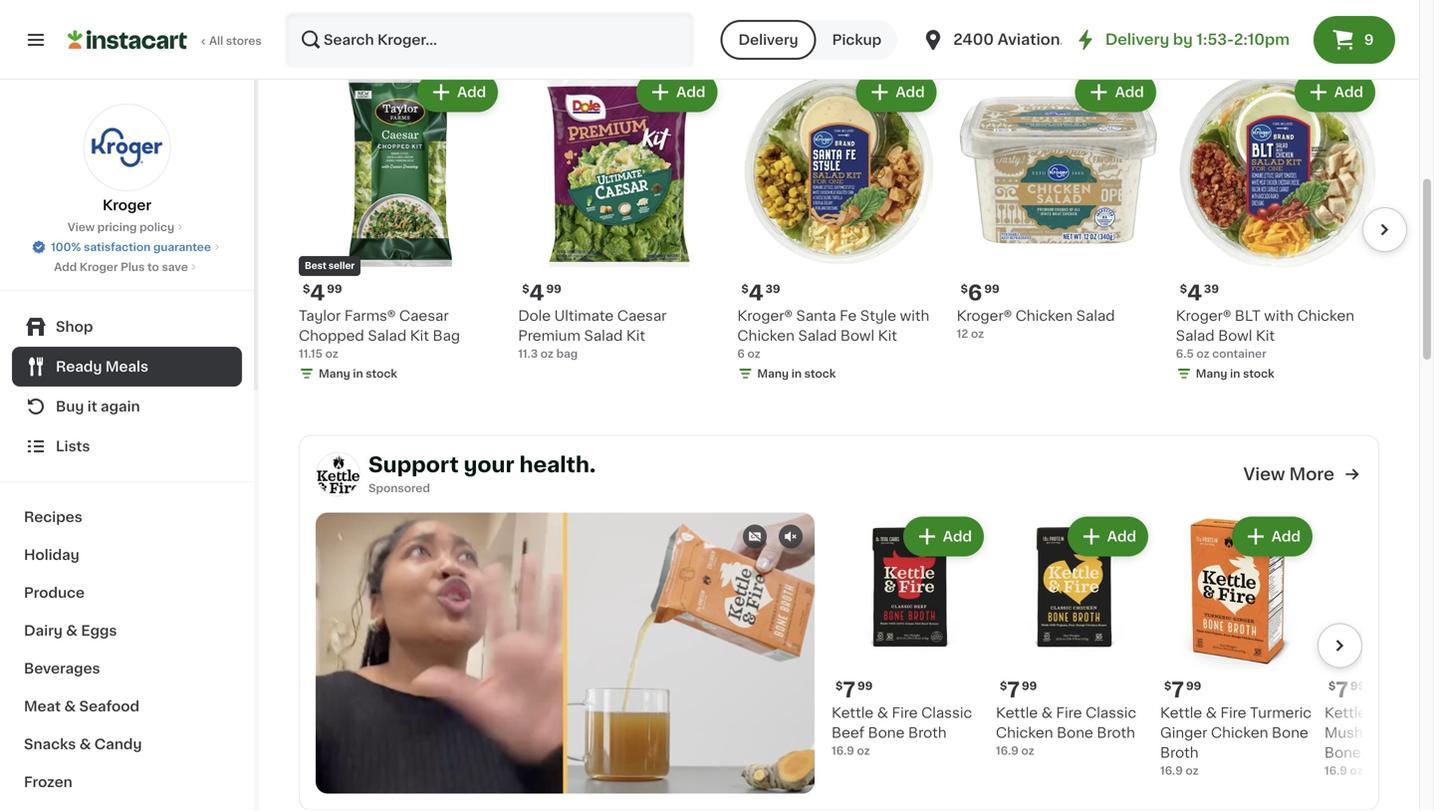 Task type: locate. For each thing, give the bounding box(es) containing it.
kroger® santa fe style with chicken salad bowl kit 6 oz
[[738, 309, 930, 359]]

chicken inside kettle & fire classic chicken bone broth 16.9 oz
[[997, 726, 1054, 740]]

fire for chicken
[[1057, 706, 1083, 720]]

caesar up bag
[[399, 309, 449, 323]]

0 horizontal spatial 16.9
[[832, 746, 855, 756]]

in down container
[[1231, 368, 1241, 379]]

$ up ginger
[[1165, 681, 1172, 692]]

2 horizontal spatial stock
[[1244, 368, 1275, 379]]

1 horizontal spatial many in stock
[[758, 368, 836, 379]]

0 horizontal spatial $ 4 99
[[303, 282, 342, 303]]

39
[[766, 283, 781, 294], [1205, 283, 1220, 294]]

bowl down fe
[[841, 329, 875, 343]]

4 kit from the left
[[1257, 329, 1276, 343]]

broth inside kettle & fire classic beef bone broth 16.9 oz
[[909, 726, 947, 740]]

16.9 for beef
[[832, 746, 855, 756]]

1 horizontal spatial bone
[[1057, 726, 1094, 740]]

$ for kettle & fire mushroom chi
[[1329, 681, 1337, 692]]

bowl inside kroger® santa fe style with chicken salad bowl kit 6 oz
[[841, 329, 875, 343]]

salad inside dole ultimate caesar premium salad kit 11.3 oz bag
[[584, 329, 623, 343]]

1 many in stock from the left
[[319, 368, 397, 379]]

salad for kit
[[1177, 329, 1215, 343]]

3 bone from the left
[[1273, 726, 1309, 740]]

$ 7 99 up ginger
[[1165, 680, 1202, 701]]

kroger® chicken salad 12 oz
[[957, 309, 1116, 339]]

kroger
[[103, 198, 151, 212], [80, 262, 118, 273]]

None search field
[[285, 12, 695, 68]]

3 stock from the left
[[1244, 368, 1275, 379]]

0 horizontal spatial caesar
[[399, 309, 449, 323]]

4 for dole ultimate caesar premium salad kit
[[530, 282, 545, 303]]

kettle inside kettle & fire classic beef bone broth 16.9 oz
[[832, 706, 874, 720]]

4 up 6.5
[[1188, 282, 1203, 303]]

99 for dole ultimate caesar premium salad kit
[[547, 283, 562, 294]]

stock down container
[[1244, 368, 1275, 379]]

2 fire from the left
[[1057, 706, 1083, 720]]

kettle inside kettle & fire turmeric ginger chicken bone broth 16.9 oz
[[1161, 706, 1203, 720]]

2 horizontal spatial bone
[[1273, 726, 1309, 740]]

add inside "link"
[[54, 262, 77, 273]]

99 up kettle & fire classic chicken bone broth 16.9 oz
[[1022, 681, 1038, 692]]

$ inside '$ 6 99'
[[961, 283, 969, 294]]

4 up dole
[[530, 282, 545, 303]]

2 many from the left
[[758, 368, 789, 379]]

2 vertical spatial view
[[1244, 466, 1286, 483]]

1 classic from the left
[[922, 706, 973, 720]]

$ for dole ultimate caesar premium salad kit
[[522, 283, 530, 294]]

99 down best seller
[[327, 283, 342, 294]]

$ 4 99 for taylor farms® caesar chopped salad kit bag
[[303, 282, 342, 303]]

$ for kettle & fire classic chicken bone broth
[[1000, 681, 1008, 692]]

kroger® for santa
[[738, 309, 793, 323]]

$ up mushroom
[[1329, 681, 1337, 692]]

4 7 from the left
[[1337, 680, 1349, 701]]

many for 11.15
[[319, 368, 350, 379]]

6.5
[[1177, 348, 1195, 359]]

kit right premium
[[627, 329, 646, 343]]

1 vertical spatial 6
[[738, 348, 745, 359]]

2 bowl from the left
[[1219, 329, 1253, 343]]

nsored
[[391, 483, 430, 494]]

kit inside "kroger® blt with chicken salad bowl kit 6.5 oz container"
[[1257, 329, 1276, 343]]

2 kettle from the left
[[997, 706, 1039, 720]]

chi
[[1404, 726, 1428, 740]]

2 classic from the left
[[1086, 706, 1137, 720]]

& for kettle & fire mushroom chi 16.9 oz
[[1371, 706, 1382, 720]]

many down container
[[1197, 368, 1228, 379]]

1 vertical spatial item carousel region
[[815, 513, 1435, 779]]

kroger® down '$ 6 99'
[[957, 309, 1013, 323]]

item carousel region
[[271, 60, 1408, 419], [815, 513, 1435, 779]]

$ 4 39 up 6.5
[[1181, 282, 1220, 303]]

1 in from the left
[[353, 368, 363, 379]]

stock down kroger® santa fe style with chicken salad bowl kit 6 oz
[[805, 368, 836, 379]]

4 for kroger® santa fe style with chicken salad bowl kit
[[749, 282, 764, 303]]

$ 7 99 up kettle & fire classic chicken bone broth 16.9 oz
[[1000, 680, 1038, 701]]

1 horizontal spatial 39
[[1205, 283, 1220, 294]]

by
[[1174, 32, 1194, 47]]

2:10pm
[[1235, 32, 1290, 47]]

many down kroger® santa fe style with chicken salad bowl kit 6 oz
[[758, 368, 789, 379]]

99 for kroger® chicken salad
[[985, 283, 1000, 294]]

frozen
[[24, 775, 73, 789]]

$ for kroger® chicken salad
[[961, 283, 969, 294]]

2 $ 7 99 from the left
[[1000, 680, 1038, 701]]

add button for kroger® chicken salad
[[1078, 74, 1155, 110]]

0 horizontal spatial delivery
[[739, 33, 799, 47]]

view
[[1291, 18, 1326, 32], [68, 222, 95, 233], [1244, 466, 1286, 483]]

fire inside kettle & fire turmeric ginger chicken bone broth 16.9 oz
[[1221, 706, 1247, 720]]

3 4 from the left
[[530, 282, 545, 303]]

beef
[[832, 726, 865, 740]]

save
[[162, 262, 188, 273]]

dole
[[518, 309, 551, 323]]

1 horizontal spatial $ 4 39
[[1181, 282, 1220, 303]]

& inside kettle & fire classic chicken bone broth 16.9 oz
[[1042, 706, 1053, 720]]

2 horizontal spatial view
[[1291, 18, 1326, 32]]

0 horizontal spatial broth
[[909, 726, 947, 740]]

many
[[319, 368, 350, 379], [758, 368, 789, 379], [1197, 368, 1228, 379]]

99 up dole
[[547, 283, 562, 294]]

broth right beef
[[909, 726, 947, 740]]

1 vertical spatial kroger
[[80, 262, 118, 273]]

all stores link
[[68, 12, 263, 68]]

$ 4 39 for kroger® blt with chicken salad bowl kit
[[1181, 282, 1220, 303]]

caesar for ultimate
[[618, 309, 667, 323]]

0 vertical spatial 6
[[969, 282, 983, 303]]

add button inside the product group
[[1078, 74, 1155, 110]]

in for chicken
[[792, 368, 802, 379]]

classic inside kettle & fire classic beef bone broth 16.9 oz
[[922, 706, 973, 720]]

0 horizontal spatial 39
[[766, 283, 781, 294]]

ginger
[[1161, 726, 1208, 740]]

2 $ 4 99 from the left
[[522, 282, 562, 303]]

bone inside kettle & fire turmeric ginger chicken bone broth 16.9 oz
[[1273, 726, 1309, 740]]

7 up beef
[[843, 680, 856, 701]]

2 horizontal spatial many
[[1197, 368, 1228, 379]]

$ up beef
[[836, 681, 843, 692]]

39 for blt
[[1205, 283, 1220, 294]]

taylor
[[299, 309, 341, 323]]

2 kroger® from the left
[[957, 309, 1013, 323]]

4 up taylor
[[310, 282, 325, 303]]

add for taylor farms® caesar chopped salad kit bag
[[457, 85, 486, 99]]

99 for kettle & fire classic chicken bone broth
[[1022, 681, 1038, 692]]

kroger® left santa on the right of page
[[738, 309, 793, 323]]

3 fire from the left
[[1221, 706, 1247, 720]]

$ 4 39 up kroger® santa fe style with chicken salad bowl kit 6 oz
[[742, 282, 781, 303]]

1 horizontal spatial stock
[[805, 368, 836, 379]]

0 horizontal spatial classic
[[922, 706, 973, 720]]

meals
[[105, 360, 149, 374]]

add for dole ultimate caesar premium salad kit
[[677, 85, 706, 99]]

7 for kettle & fire classic beef bone broth
[[843, 680, 856, 701]]

1 horizontal spatial 6
[[969, 282, 983, 303]]

frozen link
[[12, 763, 242, 801]]

$ 7 99 up beef
[[836, 680, 873, 701]]

1 horizontal spatial $ 4 99
[[522, 282, 562, 303]]

1 $ 7 99 from the left
[[836, 680, 873, 701]]

99 for taylor farms® caesar chopped salad kit bag
[[327, 283, 342, 294]]

delivery
[[1106, 32, 1170, 47], [739, 33, 799, 47]]

add for kroger® santa fe style with chicken salad bowl kit
[[896, 85, 925, 99]]

$ 4 99
[[303, 282, 342, 303], [522, 282, 562, 303]]

1 horizontal spatial view
[[1244, 466, 1286, 483]]

2 horizontal spatial broth
[[1161, 746, 1199, 760]]

fire inside kettle & fire mushroom chi 16.9 oz
[[1386, 706, 1412, 720]]

buy it again link
[[12, 387, 242, 427]]

1 39 from the left
[[766, 283, 781, 294]]

add for kroger® blt with chicken salad bowl kit
[[1335, 85, 1364, 99]]

1:53-
[[1197, 32, 1235, 47]]

guarantee
[[153, 242, 211, 253]]

bowl up container
[[1219, 329, 1253, 343]]

7 for kettle & fire turmeric ginger chicken bone broth
[[1172, 680, 1185, 701]]

2 horizontal spatial kroger®
[[1177, 309, 1232, 323]]

salad
[[1077, 309, 1116, 323], [368, 329, 407, 343], [799, 329, 837, 343], [584, 329, 623, 343], [1177, 329, 1215, 343]]

caesar right ultimate
[[618, 309, 667, 323]]

0 horizontal spatial view
[[68, 222, 95, 233]]

fire for beef
[[892, 706, 918, 720]]

$ 4 99 up dole
[[522, 282, 562, 303]]

0 horizontal spatial many
[[319, 368, 350, 379]]

kit inside taylor farms® caesar chopped salad kit bag 11.15 oz
[[410, 329, 429, 343]]

0 vertical spatial view
[[1291, 18, 1326, 32]]

3 kettle from the left
[[1161, 706, 1203, 720]]

salad inside "kroger® blt with chicken salad bowl kit 6.5 oz container"
[[1177, 329, 1215, 343]]

0 horizontal spatial with
[[901, 309, 930, 323]]

broth left ginger
[[1098, 726, 1136, 740]]

16.9 for chicken
[[997, 746, 1019, 756]]

1 horizontal spatial broth
[[1098, 726, 1136, 740]]

classic for kettle & fire classic beef bone broth
[[922, 706, 973, 720]]

kettle inside kettle & fire classic chicken bone broth 16.9 oz
[[997, 706, 1039, 720]]

bone inside kettle & fire classic chicken bone broth 16.9 oz
[[1057, 726, 1094, 740]]

1 horizontal spatial bowl
[[1219, 329, 1253, 343]]

7 up ginger
[[1172, 680, 1185, 701]]

kroger link
[[83, 104, 171, 215]]

1 horizontal spatial 16.9
[[997, 746, 1019, 756]]

0 horizontal spatial $ 4 39
[[742, 282, 781, 303]]

product group
[[299, 68, 502, 385], [518, 68, 722, 362], [738, 68, 941, 385], [957, 68, 1161, 342], [1177, 68, 1380, 385], [832, 513, 989, 759], [997, 513, 1153, 759], [1161, 513, 1317, 779]]

in
[[353, 368, 363, 379], [792, 368, 802, 379], [1231, 368, 1241, 379]]

snacks
[[24, 737, 76, 751]]

kroger® inside "kroger® blt with chicken salad bowl kit 6.5 oz container"
[[1177, 309, 1232, 323]]

with inside kroger® santa fe style with chicken salad bowl kit 6 oz
[[901, 309, 930, 323]]

kroger® inside kroger® santa fe style with chicken salad bowl kit 6 oz
[[738, 309, 793, 323]]

many in stock down taylor farms® caesar chopped salad kit bag 11.15 oz on the top left of page
[[319, 368, 397, 379]]

many in stock for kit
[[319, 368, 397, 379]]

2 in from the left
[[792, 368, 802, 379]]

salads
[[299, 14, 373, 35]]

satisfaction
[[84, 242, 151, 253]]

add for kroger® chicken salad
[[1116, 85, 1145, 99]]

chicken inside kettle & fire turmeric ginger chicken bone broth 16.9 oz
[[1212, 726, 1269, 740]]

& inside kettle & fire classic beef bone broth 16.9 oz
[[878, 706, 889, 720]]

0 horizontal spatial stock
[[366, 368, 397, 379]]

1 stock from the left
[[366, 368, 397, 379]]

2 with from the left
[[1265, 309, 1294, 323]]

2 $ 4 39 from the left
[[1181, 282, 1220, 303]]

chicken inside kroger® chicken salad 12 oz
[[1016, 309, 1073, 323]]

2 caesar from the left
[[618, 309, 667, 323]]

1 7 from the left
[[843, 680, 856, 701]]

3 in from the left
[[1231, 368, 1241, 379]]

dairy & eggs
[[24, 624, 117, 638]]

39 up "kroger® blt with chicken salad bowl kit 6.5 oz container"
[[1205, 283, 1220, 294]]

2 horizontal spatial 16.9
[[1161, 765, 1184, 776]]

4
[[310, 282, 325, 303], [749, 282, 764, 303], [530, 282, 545, 303], [1188, 282, 1203, 303]]

99
[[327, 283, 342, 294], [547, 283, 562, 294], [985, 283, 1000, 294], [858, 681, 873, 692], [1022, 681, 1038, 692], [1187, 681, 1202, 692], [1351, 681, 1367, 692]]

in down kroger® santa fe style with chicken salad bowl kit 6 oz
[[792, 368, 802, 379]]

2400 aviation dr button
[[922, 12, 1083, 68]]

beverages link
[[12, 650, 242, 688]]

oz inside kettle & fire classic chicken bone broth 16.9 oz
[[1022, 746, 1035, 756]]

2 stock from the left
[[805, 368, 836, 379]]

$
[[303, 283, 310, 294], [742, 283, 749, 294], [522, 283, 530, 294], [961, 283, 969, 294], [1181, 283, 1188, 294], [836, 681, 843, 692], [1000, 681, 1008, 692], [1165, 681, 1172, 692], [1329, 681, 1337, 692]]

chopped
[[299, 329, 364, 343]]

kettle & fire turmeric ginger chicken bone broth 16.9 oz
[[1161, 706, 1312, 776]]

fire inside kettle & fire classic chicken bone broth 16.9 oz
[[1057, 706, 1083, 720]]

0 horizontal spatial many in stock
[[319, 368, 397, 379]]

2 horizontal spatial in
[[1231, 368, 1241, 379]]

kroger up view pricing policy link
[[103, 198, 151, 212]]

0 horizontal spatial bowl
[[841, 329, 875, 343]]

premium
[[518, 329, 581, 343]]

service type group
[[721, 20, 898, 60]]

kit inside dole ultimate caesar premium salad kit 11.3 oz bag
[[627, 329, 646, 343]]

1 many from the left
[[319, 368, 350, 379]]

4 fire from the left
[[1386, 706, 1412, 720]]

stock down taylor farms® caesar chopped salad kit bag 11.15 oz on the top left of page
[[366, 368, 397, 379]]

produce
[[24, 586, 85, 600]]

many down 11.15
[[319, 368, 350, 379]]

$ down the "best" on the left of page
[[303, 283, 310, 294]]

99 for kettle & fire mushroom chi
[[1351, 681, 1367, 692]]

$ for kroger® blt with chicken salad bowl kit
[[1181, 283, 1188, 294]]

chicken inside "kroger® blt with chicken salad bowl kit 6.5 oz container"
[[1298, 309, 1355, 323]]

4 for kroger® blt with chicken salad bowl kit
[[1188, 282, 1203, 303]]

delivery left pickup
[[739, 33, 799, 47]]

1 kroger® from the left
[[738, 309, 793, 323]]

dole ultimate caesar premium salad kit 11.3 oz bag
[[518, 309, 667, 359]]

with right style
[[901, 309, 930, 323]]

add inside the product group
[[1116, 85, 1145, 99]]

kettle & fire broth image
[[316, 452, 361, 497]]

item carousel region containing 4
[[271, 60, 1408, 419]]

ready
[[56, 360, 102, 374]]

kettle inside kettle & fire mushroom chi 16.9 oz
[[1325, 706, 1367, 720]]

in down taylor farms® caesar chopped salad kit bag 11.15 oz on the top left of page
[[353, 368, 363, 379]]

shop link
[[12, 307, 242, 347]]

3 7 from the left
[[1172, 680, 1185, 701]]

broth inside kettle & fire classic chicken bone broth 16.9 oz
[[1098, 726, 1136, 740]]

kit down blt
[[1257, 329, 1276, 343]]

$ up kroger® santa fe style with chicken salad bowl kit 6 oz
[[742, 283, 749, 294]]

seafood
[[79, 700, 140, 714]]

bag
[[557, 348, 578, 359]]

1 horizontal spatial in
[[792, 368, 802, 379]]

kit down style
[[879, 329, 898, 343]]

1 horizontal spatial with
[[1265, 309, 1294, 323]]

99 up mushroom
[[1351, 681, 1367, 692]]

& inside kettle & fire mushroom chi 16.9 oz
[[1371, 706, 1382, 720]]

& inside "link"
[[66, 624, 78, 638]]

$ 7 99 for kettle & fire mushroom chi
[[1329, 680, 1367, 701]]

1 kit from the left
[[410, 329, 429, 343]]

3 $ 7 99 from the left
[[1165, 680, 1202, 701]]

add button for kroger® blt with chicken salad bowl kit
[[1297, 74, 1374, 110]]

1 bone from the left
[[869, 726, 905, 740]]

1 bowl from the left
[[841, 329, 875, 343]]

99 up ginger
[[1187, 681, 1202, 692]]

0 vertical spatial item carousel region
[[271, 60, 1408, 419]]

4 $ 7 99 from the left
[[1329, 680, 1367, 701]]

kroger® inside kroger® chicken salad 12 oz
[[957, 309, 1013, 323]]

pickup button
[[817, 20, 898, 60]]

view for view more link
[[1291, 18, 1326, 32]]

kroger® for blt
[[1177, 309, 1232, 323]]

4 kettle from the left
[[1325, 706, 1367, 720]]

1 horizontal spatial kroger®
[[957, 309, 1013, 323]]

2 bone from the left
[[1057, 726, 1094, 740]]

bone inside kettle & fire classic beef bone broth 16.9 oz
[[869, 726, 905, 740]]

kettle for kettle & fire turmeric ginger chicken bone broth
[[1161, 706, 1203, 720]]

99 up kroger® chicken salad 12 oz
[[985, 283, 1000, 294]]

caesar inside taylor farms® caesar chopped salad kit bag 11.15 oz
[[399, 309, 449, 323]]

broth down ginger
[[1161, 746, 1199, 760]]

again
[[101, 400, 140, 414]]

2 7 from the left
[[1008, 680, 1020, 701]]

more
[[1329, 18, 1366, 32], [1290, 466, 1335, 483]]

many in stock down container
[[1197, 368, 1275, 379]]

beverages
[[24, 662, 100, 676]]

2 horizontal spatial many in stock
[[1197, 368, 1275, 379]]

1 horizontal spatial classic
[[1086, 706, 1137, 720]]

many for bowl
[[758, 368, 789, 379]]

& for snacks & candy
[[79, 737, 91, 751]]

2 many in stock from the left
[[758, 368, 836, 379]]

view more inside view more link
[[1291, 18, 1366, 32]]

delivery left by at the right top of the page
[[1106, 32, 1170, 47]]

99 for kettle & fire classic beef bone broth
[[858, 681, 873, 692]]

0 horizontal spatial bone
[[869, 726, 905, 740]]

snacks & candy link
[[12, 725, 242, 763]]

2 kit from the left
[[879, 329, 898, 343]]

16.9 inside kettle & fire classic chicken bone broth 16.9 oz
[[997, 746, 1019, 756]]

add button for kroger® santa fe style with chicken salad bowl kit
[[858, 74, 935, 110]]

candy
[[94, 737, 142, 751]]

add
[[457, 85, 486, 99], [677, 85, 706, 99], [896, 85, 925, 99], [1116, 85, 1145, 99], [1335, 85, 1364, 99], [54, 262, 77, 273], [943, 530, 973, 544], [1108, 530, 1137, 544], [1272, 530, 1301, 544]]

2 4 from the left
[[749, 282, 764, 303]]

7 up kettle & fire classic chicken bone broth 16.9 oz
[[1008, 680, 1020, 701]]

with right blt
[[1265, 309, 1294, 323]]

6 inside kroger® santa fe style with chicken salad bowl kit 6 oz
[[738, 348, 745, 359]]

$ 4 99 up taylor
[[303, 282, 342, 303]]

add button
[[419, 74, 496, 110], [639, 74, 716, 110], [858, 74, 935, 110], [1078, 74, 1155, 110], [1297, 74, 1374, 110], [906, 519, 983, 555], [1070, 519, 1147, 555], [1234, 519, 1311, 555]]

view more
[[1291, 18, 1366, 32], [1244, 466, 1335, 483]]

1 kettle from the left
[[832, 706, 874, 720]]

salad inside taylor farms® caesar chopped salad kit bag 11.15 oz
[[368, 329, 407, 343]]

1 fire from the left
[[892, 706, 918, 720]]

bowl
[[841, 329, 875, 343], [1219, 329, 1253, 343]]

7 up mushroom
[[1337, 680, 1349, 701]]

many for 6.5
[[1197, 368, 1228, 379]]

with
[[901, 309, 930, 323], [1265, 309, 1294, 323]]

39 up kroger® santa fe style with chicken salad bowl kit 6 oz
[[766, 283, 781, 294]]

1 4 from the left
[[310, 282, 325, 303]]

add for kettle & fire turmeric ginger chicken bone broth
[[1272, 530, 1301, 544]]

broth for kettle & fire classic chicken bone broth
[[1098, 726, 1136, 740]]

16.9 inside kettle & fire classic beef bone broth 16.9 oz
[[832, 746, 855, 756]]

fire for ginger
[[1221, 706, 1247, 720]]

kroger down satisfaction
[[80, 262, 118, 273]]

3 kroger® from the left
[[1177, 309, 1232, 323]]

1 caesar from the left
[[399, 309, 449, 323]]

3 kit from the left
[[627, 329, 646, 343]]

kit left bag
[[410, 329, 429, 343]]

delivery for delivery by 1:53-2:10pm
[[1106, 32, 1170, 47]]

add button for dole ultimate caesar premium salad kit
[[639, 74, 716, 110]]

recipes link
[[12, 498, 242, 536]]

& inside kettle & fire turmeric ginger chicken bone broth 16.9 oz
[[1206, 706, 1218, 720]]

$ up kettle & fire classic chicken bone broth 16.9 oz
[[1000, 681, 1008, 692]]

0 horizontal spatial in
[[353, 368, 363, 379]]

$ up 12
[[961, 283, 969, 294]]

0 horizontal spatial kroger®
[[738, 309, 793, 323]]

caesar inside dole ultimate caesar premium salad kit 11.3 oz bag
[[618, 309, 667, 323]]

classic
[[922, 706, 973, 720], [1086, 706, 1137, 720]]

$ 7 99 up mushroom
[[1329, 680, 1367, 701]]

1 horizontal spatial delivery
[[1106, 32, 1170, 47]]

& for meat & seafood
[[64, 700, 76, 714]]

kettle
[[832, 706, 874, 720], [997, 706, 1039, 720], [1161, 706, 1203, 720], [1325, 706, 1367, 720]]

2 39 from the left
[[1205, 283, 1220, 294]]

1 with from the left
[[901, 309, 930, 323]]

4 up kroger® santa fe style with chicken salad bowl kit 6 oz
[[749, 282, 764, 303]]

99 up beef
[[858, 681, 873, 692]]

bone
[[869, 726, 905, 740], [1057, 726, 1094, 740], [1273, 726, 1309, 740]]

$ up 6.5
[[1181, 283, 1188, 294]]

1 $ 4 99 from the left
[[303, 282, 342, 303]]

buy it again
[[56, 400, 140, 414]]

4 4 from the left
[[1188, 282, 1203, 303]]

turmeric
[[1251, 706, 1312, 720]]

1 horizontal spatial caesar
[[618, 309, 667, 323]]

instacart logo image
[[68, 28, 187, 52]]

many in stock down kroger® santa fe style with chicken salad bowl kit 6 oz
[[758, 368, 836, 379]]

3 many from the left
[[1197, 368, 1228, 379]]

3 many in stock from the left
[[1197, 368, 1275, 379]]

99 inside '$ 6 99'
[[985, 283, 1000, 294]]

1 $ 4 39 from the left
[[742, 282, 781, 303]]

kettle & fire classic beef bone broth 16.9 oz
[[832, 706, 973, 756]]

kroger® up 6.5
[[1177, 309, 1232, 323]]

classic inside kettle & fire classic chicken bone broth 16.9 oz
[[1086, 706, 1137, 720]]

fire inside kettle & fire classic beef bone broth 16.9 oz
[[892, 706, 918, 720]]

1 horizontal spatial many
[[758, 368, 789, 379]]

ready meals button
[[12, 347, 242, 387]]

1 vertical spatial view
[[68, 222, 95, 233]]

recipes
[[24, 510, 82, 524]]

0 horizontal spatial 6
[[738, 348, 745, 359]]

$ up dole
[[522, 283, 530, 294]]

0 vertical spatial view more
[[1291, 18, 1366, 32]]

delivery inside button
[[739, 33, 799, 47]]



Task type: describe. For each thing, give the bounding box(es) containing it.
in for bowl
[[1231, 368, 1241, 379]]

salad for bag
[[368, 329, 407, 343]]

0 vertical spatial more
[[1329, 18, 1366, 32]]

99 for kettle & fire turmeric ginger chicken bone broth
[[1187, 681, 1202, 692]]

aviation
[[998, 32, 1061, 47]]

all
[[209, 35, 223, 46]]

stock for chicken
[[805, 368, 836, 379]]

39 for santa
[[766, 283, 781, 294]]

health.
[[520, 454, 596, 475]]

kroger® for chicken
[[957, 309, 1013, 323]]

best seller
[[305, 261, 355, 270]]

kettle & fire mushroom chi 16.9 oz
[[1325, 706, 1435, 776]]

oz inside dole ultimate caesar premium salad kit 11.3 oz bag
[[541, 348, 554, 359]]

bone for beef
[[869, 726, 905, 740]]

seller
[[329, 261, 355, 270]]

$ for taylor farms® caesar chopped salad kit bag
[[303, 283, 310, 294]]

add button for taylor farms® caesar chopped salad kit bag
[[419, 74, 496, 110]]

12
[[957, 328, 969, 339]]

9
[[1365, 33, 1375, 47]]

& for kettle & fire turmeric ginger chicken bone broth 16.9 oz
[[1206, 706, 1218, 720]]

oz inside "kroger® blt with chicken salad bowl kit 6.5 oz container"
[[1197, 348, 1210, 359]]

view pricing policy
[[68, 222, 174, 233]]

11.3
[[518, 348, 538, 359]]

produce link
[[12, 574, 242, 612]]

kroger inside "link"
[[80, 262, 118, 273]]

best
[[305, 261, 327, 270]]

ultimate
[[555, 309, 614, 323]]

farms®
[[345, 309, 396, 323]]

shop
[[56, 320, 93, 334]]

add for kettle & fire classic chicken bone broth
[[1108, 530, 1137, 544]]

ready meals link
[[12, 347, 242, 387]]

1 vertical spatial view more
[[1244, 466, 1335, 483]]

$ 7 99 for kettle & fire classic beef bone broth
[[836, 680, 873, 701]]

kroger logo image
[[83, 104, 171, 191]]

16.9 inside kettle & fire turmeric ginger chicken bone broth 16.9 oz
[[1161, 765, 1184, 776]]

kettle for kettle & fire mushroom chi
[[1325, 706, 1367, 720]]

100% satisfaction guarantee
[[51, 242, 211, 253]]

7 for kettle & fire classic chicken bone broth
[[1008, 680, 1020, 701]]

oz inside kroger® chicken salad 12 oz
[[972, 328, 985, 339]]

100% satisfaction guarantee button
[[31, 235, 223, 255]]

oz inside kettle & fire classic beef bone broth 16.9 oz
[[858, 746, 871, 756]]

lists
[[56, 439, 90, 453]]

2400 aviation dr
[[954, 32, 1083, 47]]

4 for taylor farms® caesar chopped salad kit bag
[[310, 282, 325, 303]]

mushroom
[[1325, 726, 1400, 740]]

9 button
[[1314, 16, 1396, 64]]

meat
[[24, 700, 61, 714]]

holiday link
[[12, 536, 242, 574]]

policy
[[140, 222, 174, 233]]

kit inside kroger® santa fe style with chicken salad bowl kit 6 oz
[[879, 329, 898, 343]]

kroger® blt with chicken salad bowl kit 6.5 oz container
[[1177, 309, 1355, 359]]

$ 4 39 for kroger® santa fe style with chicken salad bowl kit
[[742, 282, 781, 303]]

style
[[861, 309, 897, 323]]

0 vertical spatial kroger
[[103, 198, 151, 212]]

$ for kettle & fire turmeric ginger chicken bone broth
[[1165, 681, 1172, 692]]

view pricing policy link
[[68, 219, 186, 235]]

& for dairy & eggs
[[66, 624, 78, 638]]

add kroger plus to save link
[[54, 259, 200, 275]]

eggs
[[81, 624, 117, 638]]

taylor farms® caesar chopped salad kit bag 11.15 oz
[[299, 309, 460, 359]]

add kroger plus to save
[[54, 262, 188, 273]]

Search field
[[287, 14, 693, 66]]

$ 7 99 for kettle & fire turmeric ginger chicken bone broth
[[1165, 680, 1202, 701]]

plus
[[121, 262, 145, 273]]

oz inside kettle & fire turmeric ginger chicken bone broth 16.9 oz
[[1186, 765, 1199, 776]]

fire for chi
[[1386, 706, 1412, 720]]

delivery by 1:53-2:10pm link
[[1074, 28, 1290, 52]]

snacks & candy
[[24, 737, 142, 751]]

add button for kettle & fire turmeric ginger chicken bone broth
[[1234, 519, 1311, 555]]

$ 7 99 for kettle & fire classic chicken bone broth
[[1000, 680, 1038, 701]]

$ 6 99
[[961, 282, 1000, 303]]

all stores
[[209, 35, 262, 46]]

& for kettle & fire classic beef bone broth 16.9 oz
[[878, 706, 889, 720]]

item carousel region containing 7
[[815, 513, 1435, 779]]

bone for chicken
[[1057, 726, 1094, 740]]

bowl inside "kroger® blt with chicken salad bowl kit 6.5 oz container"
[[1219, 329, 1253, 343]]

caesar for farms®
[[399, 309, 449, 323]]

oz inside taylor farms® caesar chopped salad kit bag 11.15 oz
[[325, 348, 339, 359]]

meat & seafood
[[24, 700, 140, 714]]

broth inside kettle & fire turmeric ginger chicken bone broth 16.9 oz
[[1161, 746, 1199, 760]]

kettle & fire classic chicken bone broth 16.9 oz
[[997, 706, 1137, 756]]

bag
[[433, 329, 460, 343]]

stock for kit
[[366, 368, 397, 379]]

support your health. spo nsored
[[369, 454, 596, 494]]

1 vertical spatial more
[[1290, 466, 1335, 483]]

kettle for kettle & fire classic beef bone broth
[[832, 706, 874, 720]]

to
[[147, 262, 159, 273]]

add button for kettle & fire classic chicken bone broth
[[1070, 519, 1147, 555]]

in for kit
[[353, 368, 363, 379]]

salad for 11.3
[[584, 329, 623, 343]]

broth for kettle & fire classic beef bone broth
[[909, 726, 947, 740]]

ready meals
[[56, 360, 149, 374]]

delivery by 1:53-2:10pm
[[1106, 32, 1290, 47]]

pickup
[[833, 33, 882, 47]]

100%
[[51, 242, 81, 253]]

stores
[[226, 35, 262, 46]]

with inside "kroger® blt with chicken salad bowl kit 6.5 oz container"
[[1265, 309, 1294, 323]]

kettle for kettle & fire classic chicken bone broth
[[997, 706, 1039, 720]]

$ 4 99 for dole ultimate caesar premium salad kit
[[522, 282, 562, 303]]

blt
[[1236, 309, 1261, 323]]

classic for kettle & fire classic chicken bone broth
[[1086, 706, 1137, 720]]

view for view pricing policy link
[[68, 222, 95, 233]]

delivery button
[[721, 20, 817, 60]]

dr
[[1064, 32, 1083, 47]]

many in stock for chicken
[[758, 368, 836, 379]]

pricing
[[97, 222, 137, 233]]

$ for kroger® santa fe style with chicken salad bowl kit
[[742, 283, 749, 294]]

oz inside kroger® santa fe style with chicken salad bowl kit 6 oz
[[748, 348, 761, 359]]

chicken inside kroger® santa fe style with chicken salad bowl kit 6 oz
[[738, 329, 795, 343]]

product group containing 6
[[957, 68, 1161, 342]]

add for kettle & fire classic beef bone broth
[[943, 530, 973, 544]]

it
[[87, 400, 97, 414]]

salads link
[[299, 13, 373, 36]]

stock for bowl
[[1244, 368, 1275, 379]]

fe
[[840, 309, 857, 323]]

& for kettle & fire classic chicken bone broth 16.9 oz
[[1042, 706, 1053, 720]]

salad inside kroger® santa fe style with chicken salad bowl kit 6 oz
[[799, 329, 837, 343]]

salad inside kroger® chicken salad 12 oz
[[1077, 309, 1116, 323]]

many in stock for bowl
[[1197, 368, 1275, 379]]

spo
[[369, 483, 391, 494]]

delivery for delivery
[[739, 33, 799, 47]]

11.15
[[299, 348, 323, 359]]

container
[[1213, 348, 1267, 359]]

7 for kettle & fire mushroom chi
[[1337, 680, 1349, 701]]

meat & seafood link
[[12, 688, 242, 725]]

$ for kettle & fire classic beef bone broth
[[836, 681, 843, 692]]

dairy & eggs link
[[12, 612, 242, 650]]

add button for kettle & fire classic beef bone broth
[[906, 519, 983, 555]]

holiday
[[24, 548, 79, 562]]

santa
[[797, 309, 837, 323]]

6 inside the product group
[[969, 282, 983, 303]]

lists link
[[12, 427, 242, 466]]



Task type: vqa. For each thing, say whether or not it's contained in the screenshot.
16
no



